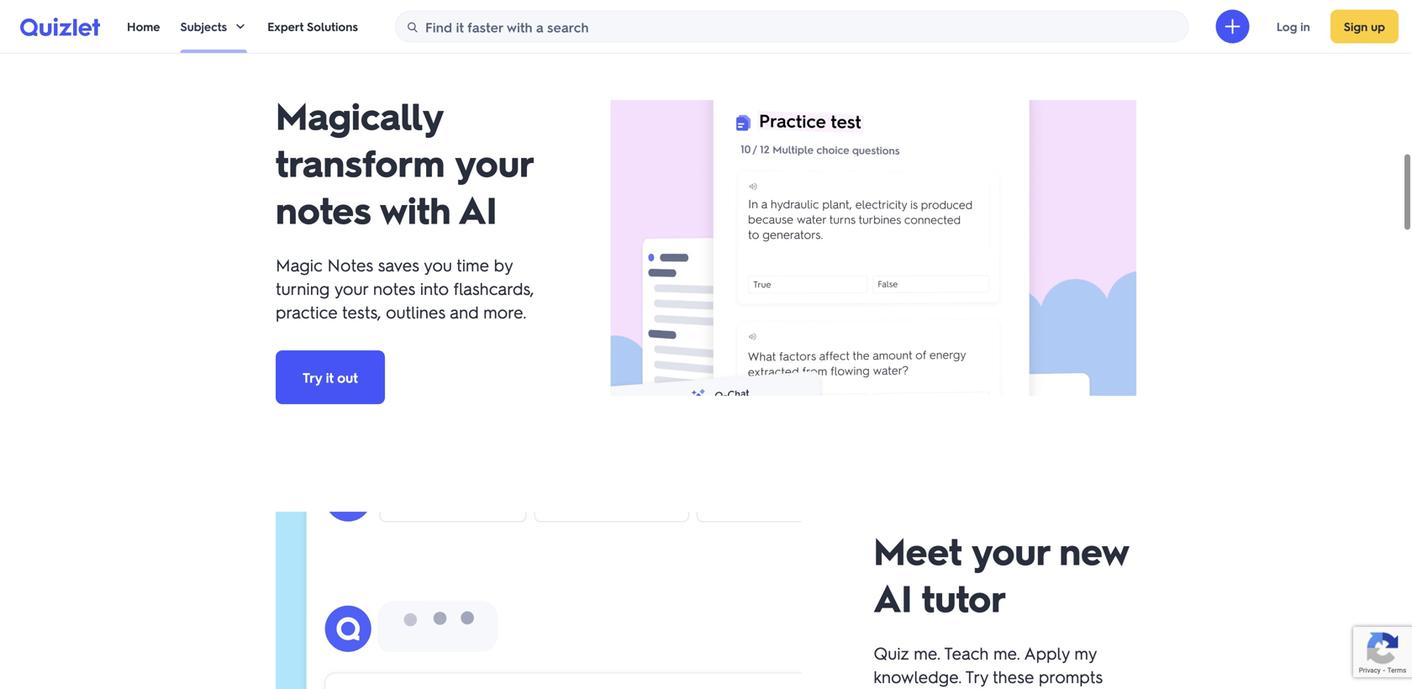 Task type: describe. For each thing, give the bounding box(es) containing it.
expert solutions link
[[267, 0, 358, 53]]

by
[[494, 254, 513, 276]]

expert
[[267, 19, 304, 34]]

Search text field
[[425, 11, 1184, 43]]

turning
[[276, 277, 330, 299]]

meet your new ai tutor
[[874, 526, 1129, 622]]

magically
[[276, 91, 443, 139]]

2 me. from the left
[[994, 642, 1020, 664]]

home
[[127, 19, 160, 34]]

meet
[[874, 526, 962, 574]]

teach
[[944, 642, 989, 664]]

tutor
[[922, 573, 1006, 622]]

q-
[[909, 689, 930, 689]]

your inside magic notes saves you time by turning your notes into flashcards, practice tests, outlines and more.
[[334, 277, 368, 299]]

notes inside the magically transform your notes with ai
[[276, 185, 371, 233]]

search image
[[406, 21, 419, 34]]

your inside meet your new ai tutor
[[972, 526, 1049, 574]]

these
[[993, 666, 1034, 688]]

apply
[[1024, 642, 1070, 664]]

Search field
[[396, 11, 1188, 43]]

saves
[[378, 254, 419, 276]]

try inside button
[[303, 369, 322, 386]]

log
[[1277, 19, 1297, 34]]

1 me. from the left
[[914, 642, 941, 664]]

notes
[[327, 254, 373, 276]]

home link
[[127, 0, 160, 53]]

it
[[326, 369, 334, 386]]

subjects
[[180, 19, 227, 34]]

out
[[337, 369, 358, 386]]

create image
[[1223, 16, 1243, 37]]

up
[[1371, 19, 1385, 34]]

sign up
[[1344, 19, 1385, 34]]

outlines
[[386, 301, 446, 323]]

magic
[[276, 254, 323, 276]]

with inside the magically transform your notes with ai
[[380, 185, 451, 233]]

chat.
[[930, 689, 969, 689]]

try it out button
[[276, 351, 385, 404]]



Task type: locate. For each thing, give the bounding box(es) containing it.
ai
[[459, 185, 497, 233], [874, 573, 912, 622]]

1 horizontal spatial your
[[455, 138, 533, 186]]

log in button
[[1263, 10, 1324, 43]]

1 vertical spatial ai
[[874, 573, 912, 622]]

you
[[424, 254, 452, 276]]

in
[[1301, 19, 1310, 34]]

0 vertical spatial try
[[303, 369, 322, 386]]

1 vertical spatial try
[[965, 666, 988, 688]]

ai up the time
[[459, 185, 497, 233]]

0 vertical spatial notes
[[276, 185, 371, 233]]

0 horizontal spatial ai
[[459, 185, 497, 233]]

None search field
[[395, 11, 1189, 43]]

1 vertical spatial with
[[874, 689, 905, 689]]

notes up magic
[[276, 185, 371, 233]]

2 quizlet image from the top
[[20, 18, 100, 36]]

solutions
[[307, 19, 358, 34]]

flashcards,
[[453, 277, 534, 299]]

ai inside meet your new ai tutor
[[874, 573, 912, 622]]

0 horizontal spatial try
[[303, 369, 322, 386]]

1 horizontal spatial with
[[874, 689, 905, 689]]

0 horizontal spatial with
[[380, 185, 451, 233]]

quizlet image
[[20, 17, 100, 36], [20, 18, 100, 36]]

your
[[455, 138, 533, 186], [334, 277, 368, 299], [972, 526, 1049, 574]]

log in
[[1277, 19, 1310, 34]]

quiz
[[874, 642, 909, 664]]

0 vertical spatial your
[[455, 138, 533, 186]]

1 horizontal spatial try
[[965, 666, 988, 688]]

0 vertical spatial ai
[[459, 185, 497, 233]]

caret down image
[[234, 20, 247, 33]]

0 vertical spatial with
[[380, 185, 451, 233]]

me. up knowledge.
[[914, 642, 941, 664]]

into
[[420, 277, 449, 299]]

with
[[380, 185, 451, 233], [874, 689, 905, 689]]

1 vertical spatial your
[[334, 277, 368, 299]]

1 horizontal spatial me.
[[994, 642, 1020, 664]]

magically transform your notes with ai
[[276, 91, 533, 233]]

subjects button
[[180, 0, 247, 53]]

1 quizlet image from the top
[[20, 17, 100, 36]]

0 horizontal spatial me.
[[914, 642, 941, 664]]

notes inside magic notes saves you time by turning your notes into flashcards, practice tests, outlines and more.
[[373, 277, 415, 299]]

try
[[303, 369, 322, 386], [965, 666, 988, 688]]

sign
[[1344, 19, 1368, 34]]

and
[[450, 301, 479, 323]]

magic notes saves you time by turning your notes into flashcards, practice tests, outlines and more.
[[276, 254, 534, 323]]

sign up button
[[1331, 10, 1399, 43]]

your inside the magically transform your notes with ai
[[455, 138, 533, 186]]

practice
[[276, 301, 338, 323]]

try inside quiz me. teach me. apply my knowledge. try these prompts with q-chat.
[[965, 666, 988, 688]]

expert solutions
[[267, 19, 358, 34]]

with inside quiz me. teach me. apply my knowledge. try these prompts with q-chat.
[[874, 689, 905, 689]]

try left it
[[303, 369, 322, 386]]

with up 'saves'
[[380, 185, 451, 233]]

knowledge.
[[874, 666, 962, 688]]

with left 'q-'
[[874, 689, 905, 689]]

2 horizontal spatial your
[[972, 526, 1049, 574]]

me.
[[914, 642, 941, 664], [994, 642, 1020, 664]]

try it out
[[303, 369, 358, 386]]

quiz me. teach me. apply my knowledge. try these prompts with q-chat.
[[874, 642, 1103, 689]]

1 horizontal spatial ai
[[874, 573, 912, 622]]

1 horizontal spatial notes
[[373, 277, 415, 299]]

me. up these
[[994, 642, 1020, 664]]

2 vertical spatial your
[[972, 526, 1049, 574]]

notes
[[276, 185, 371, 233], [373, 277, 415, 299]]

try down the teach
[[965, 666, 988, 688]]

notes down 'saves'
[[373, 277, 415, 299]]

0 horizontal spatial notes
[[276, 185, 371, 233]]

ai inside the magically transform your notes with ai
[[459, 185, 497, 233]]

transform
[[276, 138, 445, 186]]

my
[[1075, 642, 1097, 664]]

more.
[[483, 301, 527, 323]]

tests,
[[342, 301, 381, 323]]

time
[[457, 254, 489, 276]]

ai up 'quiz'
[[874, 573, 912, 622]]

0 horizontal spatial your
[[334, 277, 368, 299]]

prompts
[[1039, 666, 1103, 688]]

new
[[1059, 526, 1129, 574]]

1 vertical spatial notes
[[373, 277, 415, 299]]



Task type: vqa. For each thing, say whether or not it's contained in the screenshot.
Verified
no



